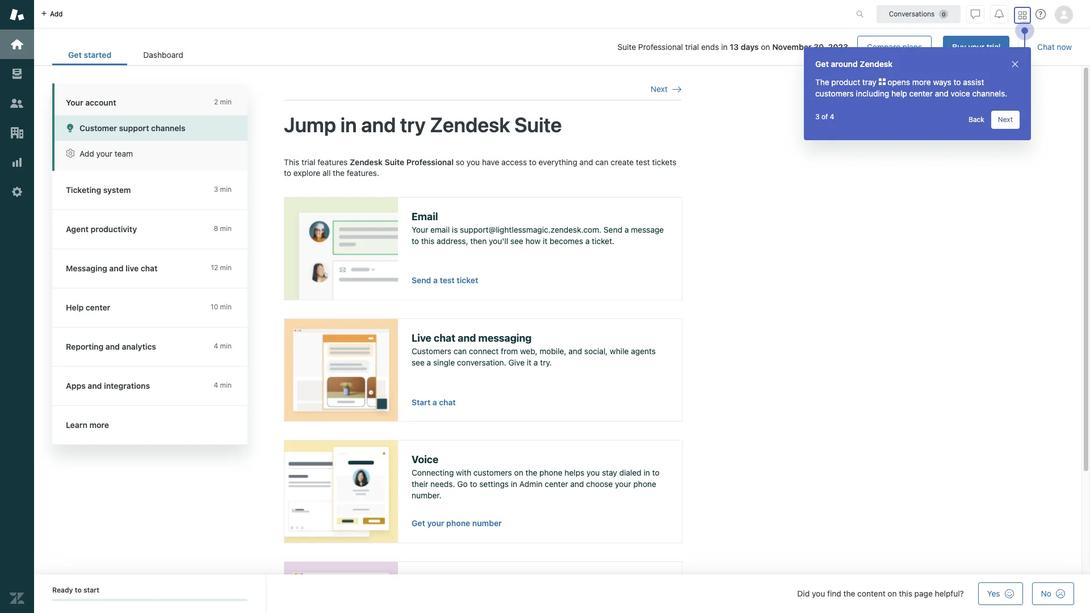 Task type: describe. For each thing, give the bounding box(es) containing it.
progress-bar progress bar
[[52, 600, 248, 602]]

add your team button
[[55, 141, 248, 166]]

get started
[[68, 50, 112, 60]]

channels.
[[973, 89, 1008, 98]]

email your email is support@lightlessmagic.zendesk.com. send a message to this address, then you'll see how it becomes a ticket.
[[412, 211, 664, 246]]

buy your trial button
[[944, 36, 1010, 59]]

features.
[[347, 168, 379, 178]]

november
[[773, 42, 812, 52]]

min
[[220, 98, 232, 106]]

yes button
[[979, 583, 1024, 606]]

professional inside section
[[639, 42, 684, 52]]

team
[[115, 149, 133, 159]]

start a chat
[[412, 398, 456, 407]]

main element
[[0, 0, 34, 614]]

to inside footer
[[75, 586, 82, 595]]

zendesk support image
[[10, 7, 24, 22]]

your account
[[66, 98, 116, 107]]

chat now
[[1038, 42, 1073, 52]]

tray
[[863, 77, 877, 87]]

2023
[[829, 42, 849, 52]]

help
[[892, 89, 908, 98]]

go
[[458, 479, 468, 489]]

30,
[[814, 42, 827, 52]]

13
[[730, 42, 739, 52]]

single
[[434, 358, 455, 368]]

dialed
[[620, 468, 642, 478]]

content
[[858, 589, 886, 599]]

2 heading from the top
[[52, 210, 259, 249]]

example of email conversation inside of the ticketing system and the customer is asking the agent about reimbursement policy. image
[[285, 198, 398, 300]]

to right go in the bottom of the page
[[470, 479, 478, 489]]

jump
[[284, 113, 336, 137]]

see inside email your email is support@lightlessmagic.zendesk.com. send a message to this address, then you'll see how it becomes a ticket.
[[511, 236, 524, 246]]

center inside voice connecting with customers on the phone helps you stay dialed in to their needs. go to settings in admin center and choose your phone number.
[[545, 479, 569, 489]]

try
[[400, 113, 426, 137]]

opens more ways to assist customers including help center and voice channels.
[[816, 77, 1008, 98]]

chat inside live chat and messaging customers can connect from web, mobile, and social, while agents see a single conversation. give it a try.
[[434, 332, 456, 344]]

0 horizontal spatial next
[[651, 84, 668, 94]]

voice
[[951, 89, 971, 98]]

a left try.
[[534, 358, 538, 368]]

next button inside get around zendesk dialog
[[992, 111, 1020, 129]]

mobile,
[[540, 347, 567, 356]]

4 heading from the top
[[52, 289, 259, 328]]

zendesk inside dialog
[[860, 59, 893, 69]]

support
[[119, 123, 149, 133]]

example of conversation inside of messaging and the customer is asking the agent about changing the size of the retail order. image
[[285, 319, 398, 421]]

compare
[[868, 42, 901, 52]]

how
[[526, 236, 541, 246]]

ready
[[52, 586, 73, 595]]

trial inside region
[[302, 157, 316, 167]]

and left social,
[[569, 347, 583, 356]]

a inside button
[[433, 398, 437, 407]]

suite inside content-title region
[[515, 113, 562, 137]]

back
[[969, 115, 985, 124]]

the inside the so you have access to everything and can create test tickets to explore all the features.
[[333, 168, 345, 178]]

started
[[84, 50, 112, 60]]

trial for professional
[[686, 42, 700, 52]]

more
[[913, 77, 932, 87]]

connecting
[[412, 468, 454, 478]]

voice
[[412, 454, 439, 466]]

settings
[[480, 479, 509, 489]]

and inside content-title region
[[361, 113, 396, 137]]

customer
[[80, 123, 117, 133]]

center inside 'opens more ways to assist customers including help center and voice channels.'
[[910, 89, 933, 98]]

number.
[[412, 491, 442, 500]]

choose
[[587, 479, 613, 489]]

November 30, 2023 text field
[[773, 42, 849, 52]]

a left the message
[[625, 225, 629, 235]]

content-title region
[[284, 112, 682, 138]]

find
[[828, 589, 842, 599]]

2
[[214, 98, 218, 106]]

give
[[509, 358, 525, 368]]

conversations
[[890, 9, 935, 18]]

no
[[1042, 589, 1052, 599]]

conversations button
[[877, 5, 961, 23]]

social,
[[585, 347, 608, 356]]

send a test ticket
[[412, 276, 479, 285]]

it inside live chat and messaging customers can connect from web, mobile, and social, while agents see a single conversation. give it a try.
[[527, 358, 532, 368]]

create
[[611, 157, 634, 167]]

next inside get around zendesk dialog
[[999, 115, 1014, 124]]

helpful?
[[936, 589, 965, 599]]

to down this
[[284, 168, 291, 178]]

3 of 4 back
[[816, 112, 985, 124]]

everything
[[539, 157, 578, 167]]

start
[[83, 586, 99, 595]]

send a test ticket link
[[412, 276, 479, 285]]

so you have access to everything and can create test tickets to explore all the features.
[[284, 157, 677, 178]]

get help image
[[1036, 9, 1047, 19]]

suite inside section
[[618, 42, 637, 52]]

ticket.
[[592, 236, 615, 246]]

in inside content-title region
[[341, 113, 357, 137]]

and inside 'opens more ways to assist customers including help center and voice channels.'
[[936, 89, 949, 98]]

get around zendesk dialog
[[805, 47, 1032, 140]]

customers inside voice connecting with customers on the phone helps you stay dialed in to their needs. go to settings in admin center and choose your phone number.
[[474, 468, 512, 478]]

your for add your team
[[96, 149, 113, 159]]

you inside voice connecting with customers on the phone helps you stay dialed in to their needs. go to settings in admin center and choose your phone number.
[[587, 468, 600, 478]]

address,
[[437, 236, 468, 246]]

your inside voice connecting with customers on the phone helps you stay dialed in to their needs. go to settings in admin center and choose your phone number.
[[615, 479, 632, 489]]

example of how the agent accepts an incoming phone call as well as how to log the details of the call. image
[[285, 441, 398, 543]]

and up connect
[[458, 332, 476, 344]]

jump in and try zendesk suite
[[284, 113, 562, 137]]

agents
[[631, 347, 656, 356]]

assist
[[964, 77, 985, 87]]

a down customers at the left bottom
[[427, 358, 431, 368]]

dashboard
[[143, 50, 183, 60]]

7 heading from the top
[[52, 406, 259, 445]]

the
[[816, 77, 830, 87]]

your for buy your trial
[[969, 42, 985, 52]]

account
[[85, 98, 116, 107]]

zendesk inside content-title region
[[430, 113, 510, 137]]

example of a help center article. image
[[285, 562, 398, 614]]

zendesk image
[[10, 591, 24, 606]]

email
[[431, 225, 450, 235]]

chat inside button
[[439, 398, 456, 407]]

including
[[857, 89, 890, 98]]

0 vertical spatial next button
[[651, 84, 682, 94]]

of
[[822, 112, 829, 121]]

helps
[[565, 468, 585, 478]]

on inside footer
[[888, 589, 897, 599]]

in inside section
[[722, 42, 728, 52]]

2 horizontal spatial phone
[[634, 479, 657, 489]]

compare plans
[[868, 42, 923, 52]]

2 min
[[214, 98, 232, 106]]

your inside email your email is support@lightlessmagic.zendesk.com. send a message to this address, then you'll see how it becomes a ticket.
[[412, 225, 428, 235]]



Task type: vqa. For each thing, say whether or not it's contained in the screenshot.
Events icon
no



Task type: locate. For each thing, give the bounding box(es) containing it.
phone down dialed at the right of page
[[634, 479, 657, 489]]

around
[[831, 59, 858, 69]]

1 horizontal spatial next
[[999, 115, 1014, 124]]

1 vertical spatial the
[[526, 468, 538, 478]]

zendesk
[[860, 59, 893, 69], [430, 113, 510, 137], [350, 157, 383, 167]]

1 vertical spatial it
[[527, 358, 532, 368]]

zendesk up features.
[[350, 157, 383, 167]]

0 horizontal spatial professional
[[407, 157, 454, 167]]

and inside the so you have access to everything and can create test tickets to explore all the features.
[[580, 157, 594, 167]]

get down 30,
[[816, 59, 829, 69]]

0 horizontal spatial test
[[440, 276, 455, 285]]

1 horizontal spatial send
[[604, 225, 623, 235]]

you'll
[[489, 236, 509, 246]]

see
[[511, 236, 524, 246], [412, 358, 425, 368]]

0 vertical spatial customers
[[816, 89, 854, 98]]

center down helps
[[545, 479, 569, 489]]

1 vertical spatial test
[[440, 276, 455, 285]]

next
[[651, 84, 668, 94], [999, 115, 1014, 124]]

you right did
[[812, 589, 826, 599]]

customers image
[[10, 96, 24, 111]]

get inside dialog
[[816, 59, 829, 69]]

section
[[208, 36, 1010, 59]]

section containing suite professional trial ends in
[[208, 36, 1010, 59]]

message
[[631, 225, 664, 235]]

buy your trial
[[953, 42, 1001, 52]]

your inside buy your trial button
[[969, 42, 985, 52]]

and down helps
[[571, 479, 584, 489]]

0 vertical spatial chat
[[434, 332, 456, 344]]

chat
[[434, 332, 456, 344], [439, 398, 456, 407]]

2 vertical spatial the
[[844, 589, 856, 599]]

this inside footer
[[900, 589, 913, 599]]

get
[[68, 50, 82, 60], [816, 59, 829, 69], [412, 519, 425, 528]]

your inside your account heading
[[66, 98, 83, 107]]

0 vertical spatial can
[[596, 157, 609, 167]]

0 horizontal spatial trial
[[302, 157, 316, 167]]

customer support channels
[[80, 123, 186, 133]]

1 horizontal spatial you
[[587, 468, 600, 478]]

trial for your
[[987, 42, 1001, 52]]

can inside the so you have access to everything and can create test tickets to explore all the features.
[[596, 157, 609, 167]]

your down number.
[[428, 519, 445, 528]]

see down customers at the left bottom
[[412, 358, 425, 368]]

customers up settings
[[474, 468, 512, 478]]

your right buy
[[969, 42, 985, 52]]

1 vertical spatial can
[[454, 347, 467, 356]]

can
[[596, 157, 609, 167], [454, 347, 467, 356]]

2 vertical spatial you
[[812, 589, 826, 599]]

the
[[333, 168, 345, 178], [526, 468, 538, 478], [844, 589, 856, 599]]

this trial features zendesk suite professional
[[284, 157, 454, 167]]

phone left number on the left bottom of the page
[[447, 519, 471, 528]]

0 vertical spatial test
[[636, 157, 650, 167]]

and left try
[[361, 113, 396, 137]]

2 horizontal spatial get
[[816, 59, 829, 69]]

phone up admin
[[540, 468, 563, 478]]

footer containing did you find the content on this page helpful?
[[34, 575, 1091, 614]]

2 horizontal spatial trial
[[987, 42, 1001, 52]]

dashboard tab
[[127, 44, 199, 65]]

ends
[[702, 42, 720, 52]]

0 horizontal spatial phone
[[447, 519, 471, 528]]

3
[[816, 112, 820, 121]]

trial right buy
[[987, 42, 1001, 52]]

6 heading from the top
[[52, 367, 259, 406]]

and right everything
[[580, 157, 594, 167]]

1 vertical spatial suite
[[515, 113, 562, 137]]

0 vertical spatial next
[[651, 84, 668, 94]]

and inside voice connecting with customers on the phone helps you stay dialed in to their needs. go to settings in admin center and choose your phone number.
[[571, 479, 584, 489]]

3 heading from the top
[[52, 249, 259, 289]]

1 vertical spatial next button
[[992, 111, 1020, 129]]

so
[[456, 157, 465, 167]]

this down email
[[421, 236, 435, 246]]

2 vertical spatial phone
[[447, 519, 471, 528]]

it down web, at left
[[527, 358, 532, 368]]

0 vertical spatial phone
[[540, 468, 563, 478]]

all
[[323, 168, 331, 178]]

to up voice
[[954, 77, 962, 87]]

the product tray
[[816, 77, 879, 87]]

from
[[501, 347, 518, 356]]

0 vertical spatial this
[[421, 236, 435, 246]]

days
[[741, 42, 759, 52]]

live
[[412, 332, 432, 344]]

0 horizontal spatial it
[[527, 358, 532, 368]]

the right find
[[844, 589, 856, 599]]

chat up customers at the left bottom
[[434, 332, 456, 344]]

1 vertical spatial see
[[412, 358, 425, 368]]

customers inside 'opens more ways to assist customers including help center and voice channels.'
[[816, 89, 854, 98]]

your right add
[[96, 149, 113, 159]]

0 horizontal spatial see
[[412, 358, 425, 368]]

1 horizontal spatial next button
[[992, 111, 1020, 129]]

live chat and messaging customers can connect from web, mobile, and social, while agents see a single conversation. give it a try.
[[412, 332, 656, 368]]

send left the ticket
[[412, 276, 431, 285]]

close image
[[1011, 60, 1020, 69]]

you for so
[[467, 157, 480, 167]]

tab list
[[52, 44, 199, 65]]

1 horizontal spatial the
[[526, 468, 538, 478]]

0 vertical spatial center
[[910, 89, 933, 98]]

can up "single"
[[454, 347, 467, 356]]

add your team
[[80, 149, 133, 159]]

is
[[452, 225, 458, 235]]

0 horizontal spatial center
[[545, 479, 569, 489]]

tab list containing get started
[[52, 44, 199, 65]]

a
[[625, 225, 629, 235], [586, 236, 590, 246], [433, 276, 438, 285], [427, 358, 431, 368], [534, 358, 538, 368], [433, 398, 437, 407]]

their
[[412, 479, 429, 489]]

0 horizontal spatial this
[[421, 236, 435, 246]]

trial left 'ends'
[[686, 42, 700, 52]]

zendesk products image
[[1019, 11, 1027, 19]]

0 horizontal spatial customers
[[474, 468, 512, 478]]

this left page
[[900, 589, 913, 599]]

1 horizontal spatial suite
[[515, 113, 562, 137]]

1 vertical spatial on
[[515, 468, 524, 478]]

you for did
[[812, 589, 826, 599]]

the up admin
[[526, 468, 538, 478]]

the right all
[[333, 168, 345, 178]]

support@lightlessmagic.zendesk.com.
[[460, 225, 602, 235]]

start
[[412, 398, 431, 407]]

2 vertical spatial suite
[[385, 157, 405, 167]]

1 vertical spatial this
[[900, 589, 913, 599]]

2 horizontal spatial the
[[844, 589, 856, 599]]

you right so on the left
[[467, 157, 480, 167]]

buy
[[953, 42, 967, 52]]

to down email
[[412, 236, 419, 246]]

to right dialed at the right of page
[[653, 468, 660, 478]]

add
[[80, 149, 94, 159]]

a left ticket.
[[586, 236, 590, 246]]

your left the "account"
[[66, 98, 83, 107]]

admin image
[[10, 185, 24, 199]]

4
[[830, 112, 835, 121]]

5 heading from the top
[[52, 328, 259, 367]]

in
[[722, 42, 728, 52], [341, 113, 357, 137], [644, 468, 651, 478], [511, 479, 518, 489]]

in left the 13
[[722, 42, 728, 52]]

send inside email your email is support@lightlessmagic.zendesk.com. send a message to this address, then you'll see how it becomes a ticket.
[[604, 225, 623, 235]]

2 horizontal spatial on
[[888, 589, 897, 599]]

1 vertical spatial phone
[[634, 479, 657, 489]]

0 horizontal spatial can
[[454, 347, 467, 356]]

0 vertical spatial professional
[[639, 42, 684, 52]]

admin
[[520, 479, 543, 489]]

0 horizontal spatial you
[[467, 157, 480, 167]]

product
[[832, 77, 861, 87]]

1 vertical spatial your
[[412, 225, 428, 235]]

to left the start
[[75, 586, 82, 595]]

to inside 'opens more ways to assist customers including help center and voice channels.'
[[954, 77, 962, 87]]

1 vertical spatial you
[[587, 468, 600, 478]]

0 horizontal spatial on
[[515, 468, 524, 478]]

0 horizontal spatial the
[[333, 168, 345, 178]]

trial inside button
[[987, 42, 1001, 52]]

1 vertical spatial zendesk
[[430, 113, 510, 137]]

get for get started
[[68, 50, 82, 60]]

1 vertical spatial chat
[[439, 398, 456, 407]]

1 vertical spatial customers
[[474, 468, 512, 478]]

ready to start
[[52, 586, 99, 595]]

in right dialed at the right of page
[[644, 468, 651, 478]]

0 horizontal spatial get
[[68, 50, 82, 60]]

get for get your phone number
[[412, 519, 425, 528]]

1 horizontal spatial your
[[412, 225, 428, 235]]

organizations image
[[10, 126, 24, 140]]

stay
[[602, 468, 618, 478]]

messaging
[[479, 332, 532, 344]]

your account heading
[[52, 84, 248, 115]]

can inside live chat and messaging customers can connect from web, mobile, and social, while agents see a single conversation. give it a try.
[[454, 347, 467, 356]]

channels
[[151, 123, 186, 133]]

on inside section
[[761, 42, 771, 52]]

back button
[[962, 111, 992, 129]]

2 horizontal spatial suite
[[618, 42, 637, 52]]

get left started
[[68, 50, 82, 60]]

1 vertical spatial center
[[545, 479, 569, 489]]

chat right start
[[439, 398, 456, 407]]

and
[[936, 89, 949, 98], [361, 113, 396, 137], [580, 157, 594, 167], [458, 332, 476, 344], [569, 347, 583, 356], [571, 479, 584, 489]]

becomes
[[550, 236, 584, 246]]

0 vertical spatial suite
[[618, 42, 637, 52]]

the inside footer
[[844, 589, 856, 599]]

1 horizontal spatial it
[[543, 236, 548, 246]]

can left create at the right top of page
[[596, 157, 609, 167]]

1 horizontal spatial center
[[910, 89, 933, 98]]

on right content
[[888, 589, 897, 599]]

test right create at the right top of page
[[636, 157, 650, 167]]

views image
[[10, 66, 24, 81]]

you up "choose"
[[587, 468, 600, 478]]

to right access
[[529, 157, 537, 167]]

your for get your phone number
[[428, 519, 445, 528]]

try.
[[540, 358, 552, 368]]

0 horizontal spatial suite
[[385, 157, 405, 167]]

web,
[[520, 347, 538, 356]]

0 vertical spatial the
[[333, 168, 345, 178]]

get started image
[[10, 37, 24, 52]]

on right days
[[761, 42, 771, 52]]

ways
[[934, 77, 952, 87]]

2 vertical spatial zendesk
[[350, 157, 383, 167]]

0 vertical spatial zendesk
[[860, 59, 893, 69]]

access
[[502, 157, 527, 167]]

in right jump
[[341, 113, 357, 137]]

to inside email your email is support@lightlessmagic.zendesk.com. send a message to this address, then you'll see how it becomes a ticket.
[[412, 236, 419, 246]]

customer support channels button
[[55, 115, 248, 141]]

this inside email your email is support@lightlessmagic.zendesk.com. send a message to this address, then you'll see how it becomes a ticket.
[[421, 236, 435, 246]]

1 horizontal spatial phone
[[540, 468, 563, 478]]

1 horizontal spatial trial
[[686, 42, 700, 52]]

needs.
[[431, 479, 455, 489]]

0 vertical spatial your
[[66, 98, 83, 107]]

reporting image
[[10, 155, 24, 170]]

a right start
[[433, 398, 437, 407]]

in left admin
[[511, 479, 518, 489]]

1 horizontal spatial customers
[[816, 89, 854, 98]]

trial
[[686, 42, 700, 52], [987, 42, 1001, 52], [302, 157, 316, 167]]

professional left 'ends'
[[639, 42, 684, 52]]

suite
[[618, 42, 637, 52], [515, 113, 562, 137], [385, 157, 405, 167]]

region containing email
[[284, 157, 683, 614]]

0 vertical spatial see
[[511, 236, 524, 246]]

on
[[761, 42, 771, 52], [515, 468, 524, 478], [888, 589, 897, 599]]

features
[[318, 157, 348, 167]]

test left the ticket
[[440, 276, 455, 285]]

footer
[[34, 575, 1091, 614]]

phone
[[540, 468, 563, 478], [634, 479, 657, 489], [447, 519, 471, 528]]

your inside the add your team 'button'
[[96, 149, 113, 159]]

1 horizontal spatial test
[[636, 157, 650, 167]]

voice connecting with customers on the phone helps you stay dialed in to their needs. go to settings in admin center and choose your phone number.
[[412, 454, 660, 500]]

1 horizontal spatial this
[[900, 589, 913, 599]]

your down email
[[412, 225, 428, 235]]

see left "how"
[[511, 236, 524, 246]]

0 horizontal spatial send
[[412, 276, 431, 285]]

1 horizontal spatial on
[[761, 42, 771, 52]]

zendesk down 'compare'
[[860, 59, 893, 69]]

center
[[910, 89, 933, 98], [545, 479, 569, 489]]

this
[[284, 157, 300, 167]]

professional left so on the left
[[407, 157, 454, 167]]

while
[[610, 347, 629, 356]]

trial up the explore
[[302, 157, 316, 167]]

0 horizontal spatial zendesk
[[350, 157, 383, 167]]

1 heading from the top
[[52, 171, 259, 210]]

region
[[284, 157, 683, 614]]

test inside the so you have access to everything and can create test tickets to explore all the features.
[[636, 157, 650, 167]]

0 horizontal spatial your
[[66, 98, 83, 107]]

get around zendesk
[[816, 59, 893, 69]]

to
[[954, 77, 962, 87], [529, 157, 537, 167], [284, 168, 291, 178], [412, 236, 419, 246], [653, 468, 660, 478], [470, 479, 478, 489], [75, 586, 82, 595]]

you inside the so you have access to everything and can create test tickets to explore all the features.
[[467, 157, 480, 167]]

send
[[604, 225, 623, 235], [412, 276, 431, 285]]

it right "how"
[[543, 236, 548, 246]]

on inside voice connecting with customers on the phone helps you stay dialed in to their needs. go to settings in admin center and choose your phone number.
[[515, 468, 524, 478]]

it inside email your email is support@lightlessmagic.zendesk.com. send a message to this address, then you'll see how it becomes a ticket.
[[543, 236, 548, 246]]

heading
[[52, 171, 259, 210], [52, 210, 259, 249], [52, 249, 259, 289], [52, 289, 259, 328], [52, 328, 259, 367], [52, 367, 259, 406], [52, 406, 259, 445]]

customers down the product
[[816, 89, 854, 98]]

0 horizontal spatial next button
[[651, 84, 682, 94]]

a left the ticket
[[433, 276, 438, 285]]

1 horizontal spatial zendesk
[[430, 113, 510, 137]]

1 vertical spatial professional
[[407, 157, 454, 167]]

then
[[471, 236, 487, 246]]

the inside voice connecting with customers on the phone helps you stay dialed in to their needs. go to settings in admin center and choose your phone number.
[[526, 468, 538, 478]]

1 vertical spatial send
[[412, 276, 431, 285]]

see inside live chat and messaging customers can connect from web, mobile, and social, while agents see a single conversation. give it a try.
[[412, 358, 425, 368]]

1 horizontal spatial see
[[511, 236, 524, 246]]

1 horizontal spatial get
[[412, 519, 425, 528]]

1 horizontal spatial can
[[596, 157, 609, 167]]

did you find the content on this page helpful?
[[798, 589, 965, 599]]

it
[[543, 236, 548, 246], [527, 358, 532, 368]]

ticket
[[457, 276, 479, 285]]

zendesk up so on the left
[[430, 113, 510, 137]]

with
[[456, 468, 472, 478]]

your down dialed at the right of page
[[615, 479, 632, 489]]

you inside footer
[[812, 589, 826, 599]]

0 vertical spatial send
[[604, 225, 623, 235]]

get inside tab list
[[68, 50, 82, 60]]

customers
[[412, 347, 452, 356]]

get down number.
[[412, 519, 425, 528]]

chat
[[1038, 42, 1055, 52]]

on up admin
[[515, 468, 524, 478]]

get for get around zendesk
[[816, 59, 829, 69]]

no button
[[1033, 583, 1075, 606]]

and down ways
[[936, 89, 949, 98]]

explore
[[294, 168, 321, 178]]

center down more
[[910, 89, 933, 98]]

2 horizontal spatial zendesk
[[860, 59, 893, 69]]

0 vertical spatial on
[[761, 42, 771, 52]]

0 vertical spatial it
[[543, 236, 548, 246]]

1 horizontal spatial professional
[[639, 42, 684, 52]]

1 vertical spatial next
[[999, 115, 1014, 124]]

2 horizontal spatial you
[[812, 589, 826, 599]]

2 vertical spatial on
[[888, 589, 897, 599]]

send up ticket.
[[604, 225, 623, 235]]

0 vertical spatial you
[[467, 157, 480, 167]]



